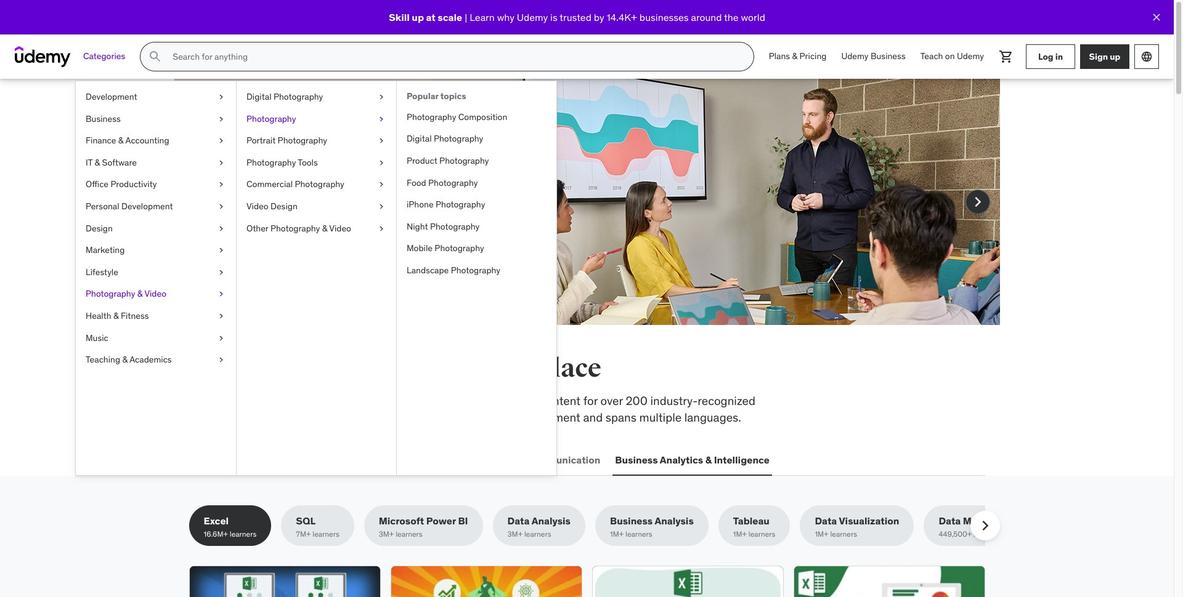 Task type: vqa. For each thing, say whether or not it's contained in the screenshot.
"in" to the top
yes



Task type: locate. For each thing, give the bounding box(es) containing it.
workplace
[[276, 394, 330, 409]]

up right the 'sign'
[[1110, 51, 1121, 62]]

2 vertical spatial video
[[144, 289, 166, 300]]

power
[[426, 515, 456, 528]]

learn
[[470, 11, 495, 23]]

xsmall image inside "design" link
[[216, 223, 226, 235]]

leadership button
[[380, 446, 437, 475]]

7 learners from the left
[[830, 530, 857, 539]]

finance
[[86, 135, 116, 146]]

photography tools link
[[237, 152, 396, 174]]

1 horizontal spatial data
[[815, 515, 837, 528]]

up for sign
[[1110, 51, 1121, 62]]

xsmall image for lifestyle
[[216, 267, 226, 279]]

xsmall image inside finance & accounting link
[[216, 135, 226, 147]]

web
[[191, 454, 213, 466]]

to inside build ready-for- anything teams see why leading organizations choose to learn with udemy business.
[[435, 188, 445, 203]]

0 vertical spatial next image
[[968, 192, 988, 212]]

& right health
[[113, 311, 119, 322]]

0 horizontal spatial video
[[144, 289, 166, 300]]

learners inside tableau 1m+ learners
[[749, 530, 776, 539]]

xsmall image for office productivity
[[216, 179, 226, 191]]

4 learners from the left
[[524, 530, 551, 539]]

digital photography inside photography element
[[407, 133, 483, 144]]

2 vertical spatial development
[[215, 454, 278, 466]]

photography for night photography link
[[430, 221, 480, 232]]

1 horizontal spatial to
[[435, 188, 445, 203]]

0 vertical spatial skills
[[274, 353, 341, 385]]

1 vertical spatial design
[[86, 223, 113, 234]]

1 vertical spatial up
[[1110, 51, 1121, 62]]

2 horizontal spatial data
[[939, 515, 961, 528]]

in right log
[[1055, 51, 1063, 62]]

photography up commercial at the left
[[247, 157, 296, 168]]

one
[[488, 353, 532, 385]]

pricing
[[800, 51, 827, 62]]

0 horizontal spatial digital
[[247, 91, 271, 102]]

at
[[426, 11, 436, 23]]

1 learners from the left
[[230, 530, 257, 539]]

xsmall image inside 'business' link
[[216, 113, 226, 125]]

design
[[271, 201, 298, 212], [86, 223, 113, 234]]

xsmall image for teaching & academics
[[216, 354, 226, 367]]

1 horizontal spatial digital
[[407, 133, 432, 144]]

rounded
[[399, 410, 443, 425]]

1m+ for data visualization
[[815, 530, 829, 539]]

xsmall image inside photography & video link
[[216, 289, 226, 301]]

video down business.
[[329, 223, 351, 234]]

data analysis 3m+ learners
[[508, 515, 571, 539]]

data left visualization
[[815, 515, 837, 528]]

photography down video design link
[[270, 223, 320, 234]]

analysis inside data analysis 3m+ learners
[[532, 515, 571, 528]]

1 horizontal spatial digital photography link
[[397, 128, 556, 150]]

14.4k+
[[607, 11, 637, 23]]

0 horizontal spatial the
[[230, 353, 269, 385]]

xsmall image
[[377, 91, 386, 103], [216, 113, 226, 125], [377, 113, 386, 125], [216, 135, 226, 147], [216, 201, 226, 213], [377, 201, 386, 213], [377, 223, 386, 235], [216, 245, 226, 257], [216, 267, 226, 279], [216, 311, 226, 323], [216, 354, 226, 367]]

photography inside food photography link
[[428, 177, 478, 188]]

xsmall image inside marketing link
[[216, 245, 226, 257]]

to left learn
[[435, 188, 445, 203]]

0 horizontal spatial digital photography
[[247, 91, 323, 102]]

other
[[247, 223, 268, 234]]

photography for mobile photography link
[[435, 243, 484, 254]]

xsmall image inside teaching & academics link
[[216, 354, 226, 367]]

topics,
[[425, 394, 460, 409]]

0 horizontal spatial analysis
[[532, 515, 571, 528]]

xsmall image for finance & accounting
[[216, 135, 226, 147]]

multiple
[[639, 410, 682, 425]]

digital inside photography element
[[407, 133, 432, 144]]

& right analytics
[[705, 454, 712, 466]]

for-
[[354, 132, 389, 158]]

1 vertical spatial digital photography link
[[397, 128, 556, 150]]

all
[[189, 353, 225, 385]]

and
[[583, 410, 603, 425]]

& down business.
[[322, 223, 327, 234]]

business analytics & intelligence button
[[613, 446, 772, 475]]

learn
[[448, 188, 474, 203]]

photography
[[274, 91, 323, 102], [407, 111, 456, 123], [247, 113, 296, 124], [434, 133, 483, 144], [278, 135, 327, 146], [439, 155, 489, 166], [247, 157, 296, 168], [428, 177, 478, 188], [295, 179, 344, 190], [436, 199, 485, 210], [430, 221, 480, 232], [270, 223, 320, 234], [435, 243, 484, 254], [451, 265, 500, 276], [86, 289, 135, 300]]

xsmall image inside commercial photography link
[[377, 179, 386, 191]]

next image inside topic filters element
[[975, 517, 995, 536]]

photography down mobile photography link
[[451, 265, 500, 276]]

2 analysis from the left
[[655, 515, 694, 528]]

8 learners from the left
[[974, 530, 1001, 539]]

product photography
[[407, 155, 489, 166]]

in up including
[[459, 353, 483, 385]]

marketing link
[[76, 240, 236, 262]]

xsmall image inside development link
[[216, 91, 226, 103]]

development down office productivity link
[[121, 201, 173, 212]]

catalog
[[283, 410, 321, 425]]

up
[[412, 11, 424, 23], [1110, 51, 1121, 62]]

5 learners from the left
[[626, 530, 652, 539]]

1 vertical spatial next image
[[975, 517, 995, 536]]

photography down product photography
[[428, 177, 478, 188]]

design down commercial photography
[[271, 201, 298, 212]]

xsmall image
[[216, 91, 226, 103], [377, 135, 386, 147], [216, 157, 226, 169], [377, 157, 386, 169], [216, 179, 226, 191], [377, 179, 386, 191], [216, 223, 226, 235], [216, 289, 226, 301], [216, 332, 226, 345]]

3 data from the left
[[939, 515, 961, 528]]

portrait
[[247, 135, 276, 146]]

photography for iphone photography link
[[436, 199, 485, 210]]

health & fitness
[[86, 311, 149, 322]]

data inside data analysis 3m+ learners
[[508, 515, 530, 528]]

data right 'bi'
[[508, 515, 530, 528]]

0 vertical spatial the
[[724, 11, 739, 23]]

development down the categories dropdown button
[[86, 91, 137, 102]]

covering
[[189, 394, 236, 409]]

learners inside excel 16.6m+ learners
[[230, 530, 257, 539]]

you
[[346, 353, 390, 385]]

photography link
[[237, 108, 396, 130]]

xsmall image inside the portrait photography link
[[377, 135, 386, 147]]

excel 16.6m+ learners
[[204, 515, 257, 539]]

xsmall image inside office productivity link
[[216, 179, 226, 191]]

to up "supports"
[[362, 394, 373, 409]]

the left world
[[724, 11, 739, 23]]

1 analysis from the left
[[532, 515, 571, 528]]

& for accounting
[[118, 135, 124, 146]]

2 3m+ from the left
[[508, 530, 523, 539]]

6 learners from the left
[[749, 530, 776, 539]]

0 horizontal spatial up
[[412, 11, 424, 23]]

business inside "business analysis 1m+ learners"
[[610, 515, 653, 528]]

web development
[[191, 454, 278, 466]]

data for data analysis
[[508, 515, 530, 528]]

photography up health & fitness
[[86, 289, 135, 300]]

skills up "supports"
[[333, 394, 359, 409]]

digital photography link inside photography element
[[397, 128, 556, 150]]

photography down the photography composition
[[434, 133, 483, 144]]

1m+ inside data visualization 1m+ learners
[[815, 530, 829, 539]]

analysis inside "business analysis 1m+ learners"
[[655, 515, 694, 528]]

sign
[[1089, 51, 1108, 62]]

1 vertical spatial why
[[256, 188, 277, 203]]

photography up photography link
[[274, 91, 323, 102]]

landscape photography
[[407, 265, 500, 276]]

xsmall image inside photography link
[[377, 113, 386, 125]]

1 horizontal spatial digital photography
[[407, 133, 483, 144]]

1 horizontal spatial 1m+
[[733, 530, 747, 539]]

0 horizontal spatial in
[[459, 353, 483, 385]]

digital photography link down composition
[[397, 128, 556, 150]]

1 horizontal spatial analysis
[[655, 515, 694, 528]]

data inside data modeling 449,500+ learners
[[939, 515, 961, 528]]

xsmall image inside health & fitness link
[[216, 311, 226, 323]]

2 data from the left
[[815, 515, 837, 528]]

data modeling 449,500+ learners
[[939, 515, 1007, 539]]

digital photography up product photography
[[407, 133, 483, 144]]

1 1m+ from the left
[[610, 530, 624, 539]]

why right see
[[256, 188, 277, 203]]

photography for commercial photography link
[[295, 179, 344, 190]]

& up the fitness
[[137, 289, 143, 300]]

photography inside photography composition link
[[407, 111, 456, 123]]

food
[[407, 177, 426, 188]]

business for business analysis 1m+ learners
[[610, 515, 653, 528]]

1 vertical spatial skills
[[333, 394, 359, 409]]

0 vertical spatial digital photography link
[[237, 86, 396, 108]]

photography up portrait
[[247, 113, 296, 124]]

0 vertical spatial up
[[412, 11, 424, 23]]

covering critical workplace skills to technical topics, including prep content for over 200 industry-recognized certifications, our catalog supports well-rounded professional development and spans multiple languages.
[[189, 394, 756, 425]]

development for personal
[[121, 201, 173, 212]]

landscape photography link
[[397, 260, 556, 282]]

spans
[[606, 410, 637, 425]]

3 learners from the left
[[396, 530, 423, 539]]

choose a language image
[[1141, 51, 1153, 63]]

1 vertical spatial digital
[[407, 133, 432, 144]]

& right it
[[95, 157, 100, 168]]

1 horizontal spatial why
[[497, 11, 515, 23]]

xsmall image for photography & video
[[216, 289, 226, 301]]

udemy
[[517, 11, 548, 23], [841, 51, 869, 62], [957, 51, 984, 62], [258, 204, 295, 219]]

see
[[233, 188, 254, 203]]

xsmall image inside photography tools link
[[377, 157, 386, 169]]

& right teaching
[[122, 354, 128, 366]]

digital
[[247, 91, 271, 102], [407, 133, 432, 144]]

xsmall image for marketing
[[216, 245, 226, 257]]

udemy up other at top
[[258, 204, 295, 219]]

& for video
[[137, 289, 143, 300]]

photography inside mobile photography link
[[435, 243, 484, 254]]

photography inside commercial photography link
[[295, 179, 344, 190]]

leading
[[280, 188, 318, 203]]

photography down photography tools link
[[295, 179, 344, 190]]

the
[[724, 11, 739, 23], [230, 353, 269, 385]]

photography tools
[[247, 157, 318, 168]]

1m+ inside tableau 1m+ learners
[[733, 530, 747, 539]]

449,500+
[[939, 530, 972, 539]]

on
[[945, 51, 955, 62]]

other photography & video
[[247, 223, 351, 234]]

up for skill
[[412, 11, 424, 23]]

0 vertical spatial why
[[497, 11, 515, 23]]

1 horizontal spatial design
[[271, 201, 298, 212]]

the up critical
[[230, 353, 269, 385]]

photography inside the portrait photography link
[[278, 135, 327, 146]]

video
[[247, 201, 268, 212], [329, 223, 351, 234], [144, 289, 166, 300]]

up left at
[[412, 11, 424, 23]]

3 1m+ from the left
[[815, 530, 829, 539]]

is
[[550, 11, 558, 23]]

1 horizontal spatial the
[[724, 11, 739, 23]]

digital photography up photography link
[[247, 91, 323, 102]]

finance & accounting
[[86, 135, 169, 146]]

intelligence
[[714, 454, 770, 466]]

office productivity
[[86, 179, 157, 190]]

food photography
[[407, 177, 478, 188]]

development inside 'button'
[[215, 454, 278, 466]]

2 horizontal spatial video
[[329, 223, 351, 234]]

photography down popular topics
[[407, 111, 456, 123]]

close image
[[1151, 11, 1163, 23]]

xsmall image for other photography & video
[[377, 223, 386, 235]]

2 learners from the left
[[313, 530, 339, 539]]

xsmall image inside lifestyle link
[[216, 267, 226, 279]]

0 horizontal spatial 1m+
[[610, 530, 624, 539]]

learners
[[230, 530, 257, 539], [313, 530, 339, 539], [396, 530, 423, 539], [524, 530, 551, 539], [626, 530, 652, 539], [749, 530, 776, 539], [830, 530, 857, 539], [974, 530, 1001, 539]]

photography down iphone photography
[[430, 221, 480, 232]]

photography inside product photography link
[[439, 155, 489, 166]]

0 vertical spatial digital
[[247, 91, 271, 102]]

0 horizontal spatial design
[[86, 223, 113, 234]]

popular
[[407, 91, 439, 102]]

1 vertical spatial to
[[362, 394, 373, 409]]

1 3m+ from the left
[[379, 530, 394, 539]]

next image
[[968, 192, 988, 212], [975, 517, 995, 536]]

xsmall image inside other photography & video link
[[377, 223, 386, 235]]

why for anything
[[256, 188, 277, 203]]

1 data from the left
[[508, 515, 530, 528]]

tableau 1m+ learners
[[733, 515, 776, 539]]

1 vertical spatial video
[[329, 223, 351, 234]]

|
[[465, 11, 467, 23]]

2 1m+ from the left
[[733, 530, 747, 539]]

data up the 449,500+
[[939, 515, 961, 528]]

photography up tools
[[278, 135, 327, 146]]

why
[[497, 11, 515, 23], [256, 188, 277, 203]]

next image inside carousel element
[[968, 192, 988, 212]]

digital up the product
[[407, 133, 432, 144]]

skills up workplace
[[274, 353, 341, 385]]

photography inside landscape photography link
[[451, 265, 500, 276]]

xsmall image inside music link
[[216, 332, 226, 345]]

design down 'personal'
[[86, 223, 113, 234]]

around
[[691, 11, 722, 23]]

web development button
[[189, 446, 280, 475]]

digital photography link up the portrait photography link
[[237, 86, 396, 108]]

portrait photography link
[[237, 130, 396, 152]]

1 vertical spatial development
[[121, 201, 173, 212]]

business for business
[[86, 113, 121, 124]]

photography up landscape photography
[[435, 243, 484, 254]]

product photography link
[[397, 150, 556, 172]]

0 horizontal spatial to
[[362, 394, 373, 409]]

digital for the digital photography 'link' within the photography element
[[407, 133, 432, 144]]

photography for the portrait photography link
[[278, 135, 327, 146]]

development
[[512, 410, 580, 425]]

0 horizontal spatial data
[[508, 515, 530, 528]]

1 vertical spatial in
[[459, 353, 483, 385]]

0 horizontal spatial 3m+
[[379, 530, 394, 539]]

organizations
[[321, 188, 391, 203]]

photography up food photography link
[[439, 155, 489, 166]]

Search for anything text field
[[170, 46, 739, 67]]

next image for topic filters element
[[975, 517, 995, 536]]

1 horizontal spatial in
[[1055, 51, 1063, 62]]

businesses
[[640, 11, 689, 23]]

data visualization 1m+ learners
[[815, 515, 899, 539]]

xsmall image inside it & software link
[[216, 157, 226, 169]]

200
[[626, 394, 648, 409]]

udemy image
[[15, 46, 71, 67]]

& inside button
[[705, 454, 712, 466]]

2 horizontal spatial 1m+
[[815, 530, 829, 539]]

video up other at top
[[247, 201, 268, 212]]

xsmall image inside personal development link
[[216, 201, 226, 213]]

why inside build ready-for- anything teams see why leading organizations choose to learn with udemy business.
[[256, 188, 277, 203]]

development right web
[[215, 454, 278, 466]]

data inside data visualization 1m+ learners
[[815, 515, 837, 528]]

business
[[871, 51, 906, 62], [86, 113, 121, 124], [615, 454, 658, 466], [610, 515, 653, 528]]

1 horizontal spatial up
[[1110, 51, 1121, 62]]

skills inside covering critical workplace skills to technical topics, including prep content for over 200 industry-recognized certifications, our catalog supports well-rounded professional development and spans multiple languages.
[[333, 394, 359, 409]]

1 horizontal spatial 3m+
[[508, 530, 523, 539]]

& right plans
[[792, 51, 798, 62]]

why right learn at the left top of page
[[497, 11, 515, 23]]

night photography link
[[397, 216, 556, 238]]

topics
[[440, 91, 466, 102]]

photography down food photography link
[[436, 199, 485, 210]]

digital up portrait
[[247, 91, 271, 102]]

1 vertical spatial the
[[230, 353, 269, 385]]

photography inside other photography & video link
[[270, 223, 320, 234]]

1m+ inside "business analysis 1m+ learners"
[[610, 530, 624, 539]]

xsmall image for development
[[216, 91, 226, 103]]

video down lifestyle link
[[144, 289, 166, 300]]

business inside button
[[615, 454, 658, 466]]

night photography
[[407, 221, 480, 232]]

night
[[407, 221, 428, 232]]

0 vertical spatial video
[[247, 201, 268, 212]]

sql
[[296, 515, 316, 528]]

photography inside photography & video link
[[86, 289, 135, 300]]

1 vertical spatial digital photography
[[407, 133, 483, 144]]

photography inside night photography link
[[430, 221, 480, 232]]

skills
[[274, 353, 341, 385], [333, 394, 359, 409]]

xsmall image inside video design link
[[377, 201, 386, 213]]

photography inside iphone photography link
[[436, 199, 485, 210]]

& right 'finance' at the top
[[118, 135, 124, 146]]

0 vertical spatial to
[[435, 188, 445, 203]]

xsmall image for commercial photography
[[377, 179, 386, 191]]

business for business analytics & intelligence
[[615, 454, 658, 466]]

portrait photography
[[247, 135, 327, 146]]

0 vertical spatial in
[[1055, 51, 1063, 62]]

composition
[[458, 111, 507, 123]]

office
[[86, 179, 108, 190]]

0 horizontal spatial why
[[256, 188, 277, 203]]



Task type: describe. For each thing, give the bounding box(es) containing it.
photography composition
[[407, 111, 507, 123]]

& for fitness
[[113, 311, 119, 322]]

digital for leftmost the digital photography 'link'
[[247, 91, 271, 102]]

udemy business link
[[834, 42, 913, 71]]

0 horizontal spatial digital photography link
[[237, 86, 396, 108]]

food photography link
[[397, 172, 556, 194]]

marketing
[[86, 245, 125, 256]]

personal development link
[[76, 196, 236, 218]]

our
[[263, 410, 280, 425]]

sign up
[[1089, 51, 1121, 62]]

communication button
[[523, 446, 603, 475]]

next image for carousel element
[[968, 192, 988, 212]]

photography & video
[[86, 289, 166, 300]]

learners inside sql 7m+ learners
[[313, 530, 339, 539]]

by
[[594, 11, 604, 23]]

3m+ inside data analysis 3m+ learners
[[508, 530, 523, 539]]

why for scale
[[497, 11, 515, 23]]

development for web
[[215, 454, 278, 466]]

xsmall image for photography
[[377, 113, 386, 125]]

scale
[[438, 11, 462, 23]]

accounting
[[125, 135, 169, 146]]

udemy inside build ready-for- anything teams see why leading organizations choose to learn with udemy business.
[[258, 204, 295, 219]]

supports
[[324, 410, 370, 425]]

teaching & academics
[[86, 354, 172, 366]]

xsmall image for health & fitness
[[216, 311, 226, 323]]

recognized
[[698, 394, 756, 409]]

office productivity link
[[76, 174, 236, 196]]

& for pricing
[[792, 51, 798, 62]]

photography for food photography link
[[428, 177, 478, 188]]

carousel element
[[174, 79, 1000, 355]]

analytics
[[660, 454, 703, 466]]

xsmall image for music
[[216, 332, 226, 345]]

software
[[102, 157, 137, 168]]

photography inside photography link
[[247, 113, 296, 124]]

mobile photography
[[407, 243, 484, 254]]

finance & accounting link
[[76, 130, 236, 152]]

other photography & video link
[[237, 218, 396, 240]]

commercial
[[247, 179, 293, 190]]

skill up at scale | learn why udemy is trusted by 14.4k+ businesses around the world
[[389, 11, 765, 23]]

udemy left is
[[517, 11, 548, 23]]

professional
[[445, 410, 509, 425]]

microsoft
[[379, 515, 424, 528]]

well-
[[373, 410, 399, 425]]

photography for landscape photography link
[[451, 265, 500, 276]]

over
[[601, 394, 623, 409]]

bi
[[458, 515, 468, 528]]

shopping cart with 0 items image
[[999, 49, 1014, 64]]

0 vertical spatial digital photography
[[247, 91, 323, 102]]

data for data visualization
[[815, 515, 837, 528]]

photography inside photography tools link
[[247, 157, 296, 168]]

xsmall image for personal development
[[216, 201, 226, 213]]

need
[[395, 353, 454, 385]]

learners inside microsoft power bi 3m+ learners
[[396, 530, 423, 539]]

photography composition link
[[397, 106, 556, 128]]

log
[[1038, 51, 1054, 62]]

photography element
[[396, 81, 556, 476]]

iphone photography link
[[397, 194, 556, 216]]

photography for leftmost the digital photography 'link'
[[274, 91, 323, 102]]

categories
[[83, 51, 125, 62]]

communication
[[526, 454, 600, 466]]

categories button
[[76, 42, 133, 71]]

learners inside data analysis 3m+ learners
[[524, 530, 551, 539]]

productivity
[[111, 179, 157, 190]]

topic filters element
[[189, 506, 1022, 547]]

teach on udemy link
[[913, 42, 992, 71]]

xsmall image for business
[[216, 113, 226, 125]]

iphone
[[407, 199, 434, 210]]

critical
[[239, 394, 274, 409]]

7m+
[[296, 530, 311, 539]]

1 horizontal spatial video
[[247, 201, 268, 212]]

xsmall image for video design
[[377, 201, 386, 213]]

teaching & academics link
[[76, 349, 236, 371]]

xsmall image for design
[[216, 223, 226, 235]]

world
[[741, 11, 765, 23]]

& for software
[[95, 157, 100, 168]]

16.6m+
[[204, 530, 228, 539]]

anything
[[233, 157, 321, 183]]

content
[[540, 394, 581, 409]]

0 vertical spatial design
[[271, 201, 298, 212]]

photography & video link
[[76, 284, 236, 306]]

modeling
[[963, 515, 1007, 528]]

plans & pricing
[[769, 51, 827, 62]]

learners inside "business analysis 1m+ learners"
[[626, 530, 652, 539]]

0 vertical spatial development
[[86, 91, 137, 102]]

microsoft power bi 3m+ learners
[[379, 515, 468, 539]]

data for data modeling
[[939, 515, 961, 528]]

submit search image
[[148, 49, 163, 64]]

learners inside data modeling 449,500+ learners
[[974, 530, 1001, 539]]

3m+ inside microsoft power bi 3m+ learners
[[379, 530, 394, 539]]

xsmall image for digital photography
[[377, 91, 386, 103]]

teach on udemy
[[921, 51, 984, 62]]

xsmall image for photography tools
[[377, 157, 386, 169]]

& for academics
[[122, 354, 128, 366]]

teaching
[[86, 354, 120, 366]]

certifications,
[[189, 410, 260, 425]]

udemy right pricing
[[841, 51, 869, 62]]

photography for the digital photography 'link' within the photography element
[[434, 133, 483, 144]]

including
[[463, 394, 511, 409]]

photography for other photography & video link
[[270, 223, 320, 234]]

languages.
[[685, 410, 741, 425]]

mobile
[[407, 243, 433, 254]]

lifestyle link
[[76, 262, 236, 284]]

plans & pricing link
[[762, 42, 834, 71]]

1m+ for business analysis
[[610, 530, 624, 539]]

iphone photography
[[407, 199, 485, 210]]

design link
[[76, 218, 236, 240]]

udemy right on
[[957, 51, 984, 62]]

analysis for business analysis
[[655, 515, 694, 528]]

choose
[[394, 188, 432, 203]]

xsmall image for portrait photography
[[377, 135, 386, 147]]

music
[[86, 332, 108, 344]]

business link
[[76, 108, 236, 130]]

to inside covering critical workplace skills to technical topics, including prep content for over 200 industry-recognized certifications, our catalog supports well-rounded professional development and spans multiple languages.
[[362, 394, 373, 409]]

xsmall image for it & software
[[216, 157, 226, 169]]

visualization
[[839, 515, 899, 528]]

health & fitness link
[[76, 306, 236, 328]]

udemy business
[[841, 51, 906, 62]]

it & software link
[[76, 152, 236, 174]]

log in
[[1038, 51, 1063, 62]]

sql 7m+ learners
[[296, 515, 339, 539]]

personal
[[86, 201, 119, 212]]

learners inside data visualization 1m+ learners
[[830, 530, 857, 539]]

business.
[[298, 204, 348, 219]]

business analysis 1m+ learners
[[610, 515, 694, 539]]

photography for product photography link
[[439, 155, 489, 166]]

personal development
[[86, 201, 173, 212]]

landscape
[[407, 265, 449, 276]]

analysis for data analysis
[[532, 515, 571, 528]]

in inside log in link
[[1055, 51, 1063, 62]]

log in link
[[1026, 44, 1075, 69]]



